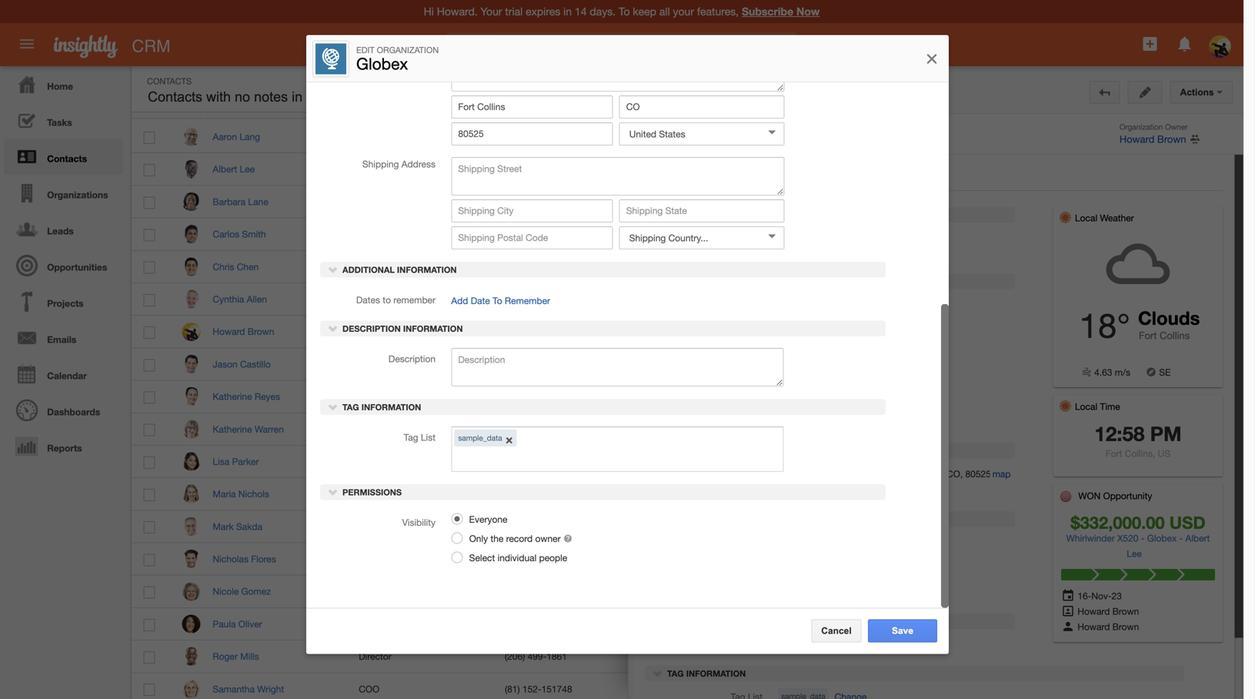 Task type: vqa. For each thing, say whether or not it's contained in the screenshot.


Task type: describe. For each thing, give the bounding box(es) containing it.
(970) inside cell
[[505, 164, 525, 175]]

23 for 16-nov-23
[[1112, 591, 1123, 601]]

chrisochen@kinggroup.com cell
[[639, 251, 786, 283]]

shipping address
[[363, 159, 436, 169]]

row containing albert lee
[[132, 153, 1009, 186]]

dates
[[356, 295, 380, 305]]

contact for new contact
[[1145, 83, 1180, 94]]

contact tags
[[1019, 263, 1084, 273]]

twitter
[[736, 397, 763, 408]]

428-
[[528, 359, 547, 370]]

follow image for 2116
[[944, 195, 958, 210]]

nicole gomez link
[[213, 586, 279, 597]]

usd
[[1170, 512, 1206, 533]]

cancel button
[[812, 619, 862, 643]]

row containing carlos smith
[[132, 218, 1009, 251]]

organization down chrisochen@kinggroup.com on the top right of page
[[668, 276, 732, 286]]

tags
[[1062, 263, 1084, 273]]

Billing State text field
[[620, 95, 785, 118]]

sample_data for samantha wright
[[801, 685, 845, 694]]

row containing barbara lane
[[132, 186, 1009, 218]]

sample_data for paula oliver
[[801, 620, 845, 629]]

369-
[[528, 294, 547, 305]]

aaron.lang@clampett.com
[[651, 131, 759, 142]]

leads link
[[4, 211, 123, 247]]

collins, inside 12:58 pm fort collins, us
[[1126, 448, 1156, 459]]

16- for 16-nov-23 import
[[1032, 243, 1046, 254]]

aaron lang
[[213, 131, 260, 142]]

nicole
[[213, 586, 239, 597]]

×
[[506, 431, 513, 446]]

0 vertical spatial website
[[764, 122, 792, 131]]

cancel
[[822, 626, 852, 636]]

facebook
[[722, 378, 763, 388]]

people
[[539, 552, 568, 563]]

responsible user image
[[1062, 606, 1076, 617]]

lane
[[248, 196, 268, 207]]

smartmerge
[[1019, 116, 1080, 126]]

0 horizontal spatial fort
[[895, 469, 912, 479]]

information for description
[[403, 324, 463, 334]]

(44)
[[505, 554, 520, 564]]

domains
[[727, 417, 763, 428]]

contact for organization contact details
[[735, 276, 776, 286]]

howard brown for responsible user icon at the bottom right
[[1076, 606, 1140, 617]]

reports
[[47, 443, 82, 454]]

owner
[[536, 533, 561, 544]]

oliver
[[239, 619, 262, 629]]

export
[[1032, 202, 1059, 213]]

organization up billing state text box
[[684, 76, 746, 86]]

chevron down image for description
[[328, 323, 339, 334]]

chevron down image for tag list
[[328, 401, 339, 412]]

$332,000.00 usd whirlwinder x520 - globex - albert lee
[[1067, 512, 1211, 559]]

manager for (202) 555-0153
[[398, 489, 434, 499]]

row containing aaron lang
[[132, 121, 1009, 153]]

property manager cell for (497)
[[347, 251, 493, 283]]

calendar link
[[4, 356, 123, 392]]

176-
[[528, 196, 547, 207]]

(202)
[[505, 489, 525, 499]]

499-
[[528, 651, 547, 662]]

allen
[[247, 294, 267, 305]]

8725 inside phone (970) 805-8725
[[691, 133, 713, 145]]

nicole gomez row
[[132, 576, 1009, 608]]

rogeramills@warbucks.com
[[651, 651, 765, 662]]

select individual people
[[467, 552, 568, 563]]

globex down 165633779
[[779, 250, 808, 261]]

katherine for katherine reyes
[[213, 391, 252, 402]]

0 horizontal spatial collins,
[[914, 469, 945, 479]]

lang
[[240, 131, 260, 142]]

contacts link
[[4, 139, 123, 175]]

globex up aaron.lang@clampett.com
[[684, 85, 736, 104]]

(419) 176-2116 cell
[[493, 186, 639, 218]]

paula oliver row
[[132, 608, 1009, 641]]

manager cell for (34)
[[347, 381, 493, 413]]

tag information inside globex dialog
[[340, 402, 421, 412]]

follow image for katherine warren
[[944, 423, 958, 437]]

notes for import contacts and notes
[[1121, 180, 1145, 191]]

property for allen
[[359, 294, 394, 305]]

collins
[[1160, 330, 1191, 342]]

1 vertical spatial name
[[735, 210, 760, 220]]

contacts inside contacts link
[[47, 153, 87, 164]]

organization owner howard brown
[[1120, 122, 1188, 145]]

globex dialog
[[306, 0, 949, 654]]

dashboards
[[47, 407, 100, 417]]

howard brown inside row
[[213, 326, 274, 337]]

opportunity
[[1104, 491, 1153, 501]]

opportunities
[[47, 262, 107, 273]]

Shipping State text field
[[620, 199, 785, 222]]

909-
[[528, 521, 547, 532]]

lisa parker row
[[132, 446, 1009, 478]]

805- inside phone (970) 805-8725
[[670, 133, 691, 145]]

(334) 909-1658 cell
[[493, 511, 639, 543]]

follow image inside nicole gomez row
[[944, 585, 958, 600]]

full name
[[213, 99, 257, 110]]

actual close date image
[[1062, 591, 1076, 601]]

record permissions image
[[759, 85, 773, 104]]

8725 inside cell
[[547, 164, 567, 175]]

days
[[367, 89, 396, 105]]

and for export contacts and notes
[[1102, 202, 1119, 213]]

× link
[[506, 431, 515, 446]]

barbara lane
[[213, 196, 268, 207]]

follow image for 1658
[[944, 520, 958, 535]]

(206) 499-1861 cell
[[493, 641, 639, 673]]

row containing samantha wright
[[132, 673, 1009, 699]]

Shipping Street text field
[[452, 157, 785, 195]]

projects link
[[4, 283, 123, 320]]

Billing City text field
[[452, 95, 613, 118]]

row group containing aaron lang
[[132, 121, 1009, 699]]

chevron down image for dates to remember
[[328, 264, 339, 275]]

nov- for 16-nov-23
[[1092, 591, 1112, 601]]

show sidebar image
[[1078, 83, 1088, 94]]

aaron lang link
[[213, 131, 268, 142]]

follow image for 0153
[[944, 488, 958, 502]]

contacts for export contacts and notes
[[1062, 202, 1099, 213]]

Billing Postal code text field
[[452, 122, 613, 145]]

Search this list... text field
[[762, 77, 936, 100]]

your recent imports
[[1019, 221, 1122, 231]]

local for local weather
[[1076, 213, 1098, 223]]

additional information
[[340, 265, 457, 275]]

aaron
[[213, 131, 237, 142]]

(497) 889-1015 cell
[[493, 251, 639, 283]]

organizations link
[[4, 175, 123, 211]]

description for description
[[389, 354, 436, 364]]

(81) 152-151748
[[505, 684, 573, 694]]

follow image for lisa parker
[[944, 455, 958, 470]]

(34) 622050858 cell
[[493, 381, 639, 413]]

carlos
[[213, 229, 240, 240]]

(347) 369-5259 cell
[[493, 283, 639, 316]]

whirlwinder x520 - globex - albert lee link
[[1067, 533, 1211, 559]]

notifications image
[[1176, 35, 1195, 53]]

1 horizontal spatial import
[[1079, 243, 1106, 254]]

(970) 805-8725 cell
[[493, 153, 639, 186]]

80525,
[[966, 469, 994, 479]]

organization up chrisochen@kinggroup.com on the top right of page
[[684, 250, 736, 261]]

property manager for (347)
[[359, 294, 433, 305]]

additional
[[343, 265, 395, 275]]

1 - from the left
[[1142, 533, 1145, 544]]

follow image for paula oliver
[[944, 618, 958, 632]]

(347)
[[505, 294, 525, 305]]

0 horizontal spatial tag
[[343, 402, 359, 412]]

follow image for 0032
[[944, 358, 958, 372]]

(202) 555-0153
[[505, 489, 567, 499]]

row containing mark sakda
[[132, 511, 1009, 543]]

states
[[1027, 469, 1053, 479]]

information down rogeramills@warbucks.com
[[687, 669, 746, 679]]

the inside globex dialog
[[491, 533, 504, 544]]

weather
[[1101, 213, 1135, 223]]

manager for (347) 369-5259
[[397, 294, 433, 305]]

manager cell for (562)
[[347, 348, 493, 381]]

chevron down image for visibility
[[328, 487, 339, 497]]

(44) 207-123-4567
[[505, 554, 581, 564]]

globex inside $332,000.00 usd whirlwinder x520 - globex - albert lee
[[1148, 533, 1178, 544]]

(419)
[[505, 196, 525, 207]]

no
[[235, 89, 250, 105]]

lisa parker
[[213, 456, 259, 467]]

katherine for katherine warren
[[213, 424, 252, 435]]

map
[[993, 469, 1011, 479]]

sample_data for roger mills
[[801, 652, 845, 661]]

crm
[[132, 36, 171, 56]]

follow image for 8725
[[944, 163, 958, 177]]

change
[[783, 417, 816, 428]]

howard inside organization owner howard brown
[[1120, 133, 1155, 145]]

5259
[[547, 294, 567, 305]]

brown inside row
[[248, 326, 274, 337]]

(81) 152-151748 cell
[[493, 673, 639, 699]]

email
[[701, 417, 724, 428]]

lee inside $332,000.00 usd whirlwinder x520 - globex - albert lee
[[1128, 548, 1143, 559]]

nicholas flores link
[[213, 554, 284, 564]]

everyone
[[467, 514, 508, 525]]

new
[[1124, 83, 1143, 94]]

ben.nelson1980@gmail.com cell
[[639, 316, 786, 348]]

shipping
[[363, 159, 399, 169]]

jason
[[213, 359, 238, 370]]

samantha
[[213, 684, 255, 694]]

subscribe now link
[[742, 5, 820, 18]]

brown inside organization owner howard brown
[[1158, 133, 1187, 145]]

email domains
[[701, 417, 763, 428]]

Search all data.... text field
[[494, 32, 797, 60]]

(44) 207-123-4567 cell
[[493, 543, 639, 576]]

805- inside cell
[[528, 164, 547, 175]]

110
[[779, 469, 794, 479]]

1 vertical spatial howard brown link
[[213, 326, 282, 337]]

207-
[[523, 554, 542, 564]]

won opportunity
[[1077, 491, 1153, 501]]

only the record owner
[[469, 533, 564, 544]]

1 vertical spatial organization name
[[684, 250, 763, 261]]

row containing jason castillo
[[132, 348, 1009, 381]]

address for shipping address
[[402, 159, 436, 169]]



Task type: locate. For each thing, give the bounding box(es) containing it.
collins, left co,
[[914, 469, 945, 479]]

no tags
[[1034, 309, 1068, 320]]

kat.warren@clampett.com
[[651, 424, 759, 435]]

permissions
[[340, 487, 402, 497]]

information down remember
[[403, 324, 463, 334]]

close image
[[925, 50, 940, 68]]

home
[[47, 81, 73, 92]]

tag
[[343, 402, 359, 412], [404, 432, 419, 443], [668, 669, 684, 679]]

lee down lang
[[240, 164, 255, 175]]

1 horizontal spatial website
[[764, 122, 792, 131]]

1 property manager cell from the top
[[347, 251, 493, 283]]

opportunity owner image
[[1062, 621, 1076, 632]]

0153
[[547, 489, 567, 499]]

chevron down image
[[328, 264, 339, 275], [328, 401, 339, 412]]

full
[[213, 99, 228, 110]]

4.63 m/s
[[1095, 367, 1131, 378]]

lisa
[[213, 456, 230, 467]]

blane@jakubowski.com
[[651, 196, 748, 207]]

new contact
[[1124, 83, 1180, 94]]

row containing katherine warren
[[132, 413, 1009, 446]]

None radio
[[452, 513, 463, 525]]

mnichols@parkerandco.com
[[651, 489, 769, 499]]

row containing howard brown
[[132, 316, 1009, 348]]

property for chen
[[359, 261, 394, 272]]

1 vertical spatial collins,
[[914, 469, 945, 479]]

0 vertical spatial 16-
[[1032, 243, 1046, 254]]

1 vertical spatial nov-
[[1092, 591, 1112, 601]]

13 row from the top
[[132, 511, 1009, 543]]

1 vertical spatial (970)
[[505, 164, 525, 175]]

1 horizontal spatial -
[[1180, 533, 1184, 544]]

(626) 847-1294 cell
[[493, 413, 639, 446]]

(970) inside phone (970) 805-8725
[[645, 133, 667, 145]]

row containing cynthia allen
[[132, 283, 1009, 316]]

0 vertical spatial tag
[[343, 402, 359, 412]]

fort right street,
[[895, 469, 912, 479]]

110 clyde gallagher street, fort collins, co, 80525, united states
[[779, 469, 1053, 479]]

1 vertical spatial chevron down image
[[328, 401, 339, 412]]

chen
[[237, 261, 259, 272]]

5 row from the top
[[132, 218, 1009, 251]]

chris
[[213, 261, 234, 272]]

refresh list image
[[953, 83, 968, 94]]

8725 down billing state text box
[[691, 133, 713, 145]]

16- for 16-nov-23
[[1078, 591, 1092, 601]]

6 row from the top
[[132, 251, 1009, 283]]

contacts for import contacts and notes
[[1062, 180, 1099, 191]]

(573) 957-9840 cell
[[493, 218, 639, 251]]

follow image for 151748
[[944, 683, 958, 697]]

1 vertical spatial website
[[730, 338, 763, 349]]

organization down blane@jakubowski.com
[[668, 210, 732, 220]]

albert inside row
[[213, 164, 237, 175]]

name up carlossmith@warbucks.com
[[735, 210, 760, 220]]

1 horizontal spatial contact
[[1019, 263, 1060, 273]]

import
[[1032, 180, 1059, 191], [1079, 243, 1106, 254]]

smartmerge contacts
[[1019, 116, 1129, 126]]

follow image for roger mills
[[944, 650, 958, 665]]

0 vertical spatial local
[[1076, 213, 1098, 223]]

fort inside 18° clouds fort collins
[[1140, 330, 1158, 342]]

name up organization contact details
[[739, 250, 763, 261]]

1 vertical spatial chevron down image
[[328, 487, 339, 497]]

sample_data for katherine reyes
[[801, 392, 845, 401]]

globex right x520
[[1148, 533, 1178, 544]]

row containing katherine reyes
[[132, 381, 1009, 413]]

1 vertical spatial and
[[1102, 202, 1119, 213]]

1 horizontal spatial howard brown link
[[1120, 133, 1187, 145]]

12 row from the top
[[132, 478, 1009, 511]]

now
[[797, 5, 820, 18]]

the
[[307, 89, 326, 105], [491, 533, 504, 544]]

0 horizontal spatial the
[[307, 89, 326, 105]]

sample_data inside sample_data ×
[[458, 433, 503, 442]]

0 vertical spatial import
[[1032, 180, 1059, 191]]

us
[[1159, 448, 1171, 459]]

tag information
[[340, 402, 421, 412], [665, 669, 746, 679]]

1658
[[547, 521, 567, 532]]

maria
[[213, 489, 236, 499]]

contacts up the organizations link at the left top
[[47, 153, 87, 164]]

manager inside facilities manager cell
[[398, 489, 434, 499]]

navigation
[[0, 66, 123, 464]]

1 vertical spatial contact
[[1019, 263, 1060, 273]]

property manager cell for (347)
[[347, 283, 493, 316]]

local time
[[1076, 401, 1121, 412]]

howard down contacts
[[1120, 133, 1155, 145]]

tag information up samright@nakatomi.com
[[665, 669, 746, 679]]

(626) 847-1294
[[505, 424, 567, 435]]

fort left collins
[[1140, 330, 1158, 342]]

nov- right actual close date icon at the right of page
[[1092, 591, 1112, 601]]

1 notes from the top
[[1121, 180, 1145, 191]]

export contacts and notes link
[[1019, 202, 1146, 213]]

6 follow image from the top
[[944, 390, 958, 405]]

0 horizontal spatial 8725
[[547, 164, 567, 175]]

select
[[469, 552, 495, 563]]

katherine warren link
[[213, 424, 292, 435]]

howard brown link up jason castillo link
[[213, 326, 282, 337]]

12:58 pm fort collins, us
[[1095, 422, 1182, 459]]

phone down the organization image
[[645, 122, 667, 131]]

property manager for (497)
[[359, 261, 433, 272]]

jason castillo link
[[213, 359, 279, 370]]

contact right new
[[1145, 83, 1180, 94]]

organization inside organization owner howard brown
[[1120, 122, 1164, 131]]

1 follow image from the top
[[944, 163, 958, 177]]

1 vertical spatial 8725
[[547, 164, 567, 175]]

paula oliver link
[[213, 619, 270, 629]]

contact left details
[[735, 276, 776, 286]]

albert right x520
[[1186, 533, 1211, 544]]

1 vertical spatial local
[[1076, 401, 1098, 412]]

and up imports
[[1102, 202, 1119, 213]]

description down dates
[[343, 324, 401, 334]]

sample_data inside paula oliver row
[[801, 620, 845, 629]]

contacts down crm
[[147, 76, 192, 86]]

globex inside edit organization globex
[[357, 54, 408, 73]]

address right billing
[[729, 469, 763, 479]]

0 vertical spatial chevron down image
[[328, 264, 339, 275]]

7 row from the top
[[132, 283, 1009, 316]]

0 horizontal spatial lee
[[240, 164, 255, 175]]

Shipping City text field
[[452, 199, 613, 222]]

organization right edit
[[377, 45, 439, 55]]

1 horizontal spatial 16-
[[1078, 591, 1092, 601]]

organization inside edit organization globex
[[377, 45, 439, 55]]

1 vertical spatial tag information
[[665, 669, 746, 679]]

1 horizontal spatial nov-
[[1092, 591, 1112, 601]]

0 vertical spatial the
[[307, 89, 326, 105]]

imports
[[1083, 221, 1122, 231]]

0 vertical spatial 805-
[[670, 133, 691, 145]]

row containing roger mills
[[132, 641, 1009, 673]]

list
[[421, 432, 436, 443]]

1 vertical spatial description
[[389, 354, 436, 364]]

3 follow image from the top
[[944, 228, 958, 242]]

follow image for cynthia allen
[[944, 293, 958, 307]]

mnichols@parkerandco.com cell
[[639, 478, 786, 511]]

local for local time
[[1076, 401, 1098, 412]]

0 horizontal spatial phone
[[505, 99, 533, 110]]

0 vertical spatial name
[[231, 99, 257, 110]]

nov- up contact tags at the right top of the page
[[1046, 243, 1066, 254]]

1 vertical spatial katherine
[[213, 424, 252, 435]]

contacts up export contacts and notes link
[[1062, 180, 1099, 191]]

1 horizontal spatial the
[[491, 533, 504, 544]]

2 follow image from the top
[[944, 195, 958, 210]]

2 katherine from the top
[[213, 424, 252, 435]]

samright@nakatomi.com cell
[[639, 673, 786, 699]]

add
[[452, 295, 468, 306]]

4 row from the top
[[132, 186, 1009, 218]]

no
[[1034, 309, 1046, 320]]

chevron down image left additional in the top of the page
[[328, 264, 339, 275]]

chris chen link
[[213, 261, 267, 272]]

chevron down image left permissions
[[328, 487, 339, 497]]

1 vertical spatial 23
[[1112, 591, 1123, 601]]

1 horizontal spatial tag
[[404, 432, 419, 443]]

follow image inside the lisa parker "row"
[[944, 455, 958, 470]]

contacts for contacts contacts with no notes in the last 7 days
[[148, 89, 203, 105]]

11 follow image from the top
[[944, 683, 958, 697]]

1 property manager from the top
[[359, 261, 433, 272]]

follow image
[[944, 163, 958, 177], [944, 195, 958, 210], [944, 228, 958, 242], [944, 260, 958, 275], [944, 358, 958, 372], [944, 390, 958, 405], [944, 488, 958, 502], [944, 520, 958, 535], [944, 553, 958, 567], [944, 585, 958, 600], [944, 683, 958, 697]]

2 property from the top
[[359, 294, 394, 305]]

23 right actual close date icon at the right of page
[[1112, 591, 1123, 601]]

152-
[[523, 684, 542, 694]]

0 vertical spatial howard brown
[[213, 326, 274, 337]]

information up remember
[[397, 265, 457, 275]]

flores
[[251, 554, 276, 564]]

description down description information
[[389, 354, 436, 364]]

None checkbox
[[143, 98, 155, 110], [144, 164, 155, 176], [144, 262, 155, 274], [144, 294, 155, 306], [144, 359, 155, 371], [144, 424, 155, 436], [144, 457, 155, 469], [144, 489, 155, 501], [144, 586, 155, 599], [144, 619, 155, 631], [144, 651, 155, 664], [143, 98, 155, 110], [144, 164, 155, 176], [144, 262, 155, 274], [144, 294, 155, 306], [144, 359, 155, 371], [144, 424, 155, 436], [144, 457, 155, 469], [144, 489, 155, 501], [144, 586, 155, 599], [144, 619, 155, 631], [144, 651, 155, 664]]

opportunity image
[[1060, 491, 1073, 503]]

2 property manager from the top
[[359, 294, 433, 305]]

contacts
[[147, 76, 192, 86], [148, 89, 203, 105], [47, 153, 87, 164], [1062, 180, 1099, 191], [1062, 202, 1099, 213]]

katherine down jason on the left
[[213, 391, 252, 402]]

notes for export contacts and notes
[[1121, 202, 1146, 213]]

1 property from the top
[[359, 261, 394, 272]]

roger mills
[[213, 651, 259, 662]]

fort for 18°
[[1140, 330, 1158, 342]]

2 manager cell from the top
[[347, 381, 493, 413]]

and up export contacts and notes
[[1102, 180, 1118, 191]]

0 horizontal spatial tag information
[[340, 402, 421, 412]]

2 vertical spatial name
[[739, 250, 763, 261]]

8 follow image from the top
[[944, 520, 958, 535]]

0 vertical spatial property
[[359, 261, 394, 272]]

kat.warren@clampett.com cell
[[639, 413, 786, 446]]

description for description information
[[343, 324, 401, 334]]

albert inside $332,000.00 usd whirlwinder x520 - globex - albert lee
[[1186, 533, 1211, 544]]

albert down aaron
[[213, 164, 237, 175]]

0 horizontal spatial website
[[730, 338, 763, 349]]

1 horizontal spatial (970)
[[645, 133, 667, 145]]

rogeramills@warbucks.com cell
[[639, 641, 786, 673]]

fort inside 12:58 pm fort collins, us
[[1106, 448, 1123, 459]]

visibility
[[402, 517, 436, 528]]

0 vertical spatial description
[[343, 324, 401, 334]]

sample_data
[[801, 262, 845, 271], [1037, 288, 1081, 297], [801, 392, 845, 401], [458, 433, 503, 442], [801, 620, 845, 629], [801, 652, 845, 661], [801, 685, 845, 694]]

nichols
[[239, 489, 269, 499]]

0 horizontal spatial albert
[[213, 164, 237, 175]]

tag list
[[404, 432, 436, 443]]

(562) 428-0032
[[505, 359, 567, 370]]

lisa parker link
[[213, 456, 267, 467]]

organizations
[[47, 189, 108, 200]]

coo cell
[[347, 673, 493, 699]]

nicholas
[[213, 554, 249, 564]]

globex
[[357, 54, 408, 73], [684, 85, 736, 104], [779, 250, 808, 261], [1148, 533, 1178, 544]]

Shipping Postal Code text field
[[452, 226, 613, 249]]

actions button
[[1171, 81, 1234, 104]]

aaron.lang@clampett.com cell
[[639, 121, 786, 153]]

2 chevron down image from the top
[[328, 401, 339, 412]]

follow image for 123-
[[944, 553, 958, 567]]

1 horizontal spatial phone
[[645, 122, 667, 131]]

director cell
[[347, 641, 493, 673]]

howard down 16-nov-23
[[1078, 606, 1111, 617]]

row containing maria nichols
[[132, 478, 1009, 511]]

notes up the weather on the right of the page
[[1121, 180, 1145, 191]]

5 follow image from the top
[[944, 358, 958, 372]]

23 up tags on the top of page
[[1066, 243, 1076, 254]]

manager cell down description information
[[347, 348, 493, 381]]

1 vertical spatial tag
[[404, 432, 419, 443]]

2 local from the top
[[1076, 401, 1098, 412]]

contacts up your recent imports on the top right of the page
[[1062, 202, 1099, 213]]

information up tag list
[[362, 402, 421, 412]]

manager cell
[[347, 348, 493, 381], [347, 381, 493, 413]]

0 vertical spatial notes
[[1121, 180, 1145, 191]]

(202) 555-0153 cell
[[493, 478, 639, 511]]

organization name up chrisochen@kinggroup.com on the top right of page
[[684, 250, 763, 261]]

2 vertical spatial howard brown
[[1076, 621, 1140, 632]]

to
[[383, 295, 391, 305]]

Description text field
[[452, 348, 784, 387]]

row
[[132, 90, 1008, 119], [132, 121, 1009, 153], [132, 153, 1009, 186], [132, 186, 1009, 218], [132, 218, 1009, 251], [132, 251, 1009, 283], [132, 283, 1009, 316], [132, 316, 1009, 348], [132, 348, 1009, 381], [132, 381, 1009, 413], [132, 413, 1009, 446], [132, 478, 1009, 511], [132, 511, 1009, 543], [132, 543, 1009, 576], [132, 641, 1009, 673], [132, 673, 1009, 699]]

property manager cell up remember
[[347, 251, 493, 283]]

10 row from the top
[[132, 381, 1009, 413]]

2 horizontal spatial fort
[[1140, 330, 1158, 342]]

m/s
[[1116, 367, 1131, 378]]

address for billing address
[[729, 469, 763, 479]]

chevron down image right reyes
[[328, 401, 339, 412]]

save
[[892, 626, 914, 636]]

16- right actual close date icon at the right of page
[[1078, 591, 1092, 601]]

0 vertical spatial phone
[[505, 99, 533, 110]]

and
[[1102, 180, 1118, 191], [1102, 202, 1119, 213]]

follow image for 9840
[[944, 228, 958, 242]]

nov- for 16-nov-23 import
[[1046, 243, 1066, 254]]

facility manager cell
[[347, 153, 493, 186]]

(562) 428-0032 cell
[[493, 348, 639, 381]]

16- up contact tags at the right top of the page
[[1032, 243, 1046, 254]]

0 horizontal spatial howard brown link
[[213, 326, 282, 337]]

1 vertical spatial import
[[1079, 243, 1106, 254]]

chevron down image
[[328, 323, 339, 334], [328, 487, 339, 497]]

co,
[[947, 469, 963, 479]]

contact inside 'link'
[[1145, 83, 1180, 94]]

sample_data for chris chen
[[801, 262, 845, 271]]

organization name down blane@jakubowski.com
[[665, 210, 760, 220]]

organization
[[377, 45, 439, 55], [684, 76, 746, 86], [1120, 122, 1164, 131], [668, 210, 732, 220], [684, 250, 736, 261], [668, 276, 732, 286]]

0 vertical spatial nov-
[[1046, 243, 1066, 254]]

8 row from the top
[[132, 316, 1009, 348]]

4567
[[561, 554, 581, 564]]

0 vertical spatial katherine
[[213, 391, 252, 402]]

9 row from the top
[[132, 348, 1009, 381]]

622050858
[[523, 391, 569, 402]]

activity link
[[751, 166, 801, 189]]

8725 up "2116"
[[547, 164, 567, 175]]

blane@jakubowski.com cell
[[639, 186, 786, 218]]

1 vertical spatial fort
[[1106, 448, 1123, 459]]

name right full on the left top
[[231, 99, 257, 110]]

address inside globex dialog
[[402, 159, 436, 169]]

website down record permissions image
[[764, 122, 792, 131]]

165633779
[[779, 233, 825, 244]]

website down fax on the top right of the page
[[730, 338, 763, 349]]

805- down billing state text box
[[670, 133, 691, 145]]

1 horizontal spatial 23
[[1112, 591, 1123, 601]]

None radio
[[452, 532, 463, 544], [452, 552, 463, 563], [452, 532, 463, 544], [452, 552, 463, 563]]

7
[[355, 89, 363, 105]]

reyes
[[255, 391, 280, 402]]

phone for phone
[[505, 99, 533, 110]]

gallagher
[[823, 469, 863, 479]]

property manager
[[359, 261, 433, 272], [359, 294, 433, 305]]

0 vertical spatial collins,
[[1126, 448, 1156, 459]]

manager inside the facility manager cell
[[390, 164, 427, 175]]

2 horizontal spatial contact
[[1145, 83, 1180, 94]]

1 row from the top
[[132, 90, 1008, 119]]

16-
[[1032, 243, 1046, 254], [1078, 591, 1092, 601]]

fort for 12:58
[[1106, 448, 1123, 459]]

information for dates to remember
[[397, 265, 457, 275]]

0 vertical spatial organization name
[[665, 210, 760, 220]]

0 horizontal spatial 16-
[[1032, 243, 1046, 254]]

chevron down image left description information
[[328, 323, 339, 334]]

0 vertical spatial (970)
[[645, 133, 667, 145]]

7 follow image from the top
[[944, 488, 958, 502]]

united
[[997, 469, 1024, 479]]

4 follow image from the top
[[944, 260, 958, 275]]

follow image for 1015
[[944, 260, 958, 275]]

facilities manager cell
[[347, 478, 493, 511]]

kreyes@globex.com cell
[[639, 381, 786, 413]]

phone up billing postal code text field
[[505, 99, 533, 110]]

website
[[764, 122, 792, 131], [730, 338, 763, 349]]

1861
[[547, 651, 567, 662]]

lee down x520
[[1128, 548, 1143, 559]]

address right the shipping at left
[[402, 159, 436, 169]]

property up dates
[[359, 261, 394, 272]]

castillo
[[240, 359, 271, 370]]

whirlwinder
[[1067, 533, 1116, 544]]

0 horizontal spatial address
[[402, 159, 436, 169]]

0 vertical spatial fort
[[1140, 330, 1158, 342]]

manager for (497) 889-1015
[[397, 261, 433, 272]]

1 horizontal spatial 8725
[[691, 133, 713, 145]]

the inside contacts contacts with no notes in the last 7 days
[[307, 89, 326, 105]]

1 horizontal spatial fort
[[1106, 448, 1123, 459]]

0 vertical spatial property manager
[[359, 261, 433, 272]]

847-
[[528, 424, 547, 435]]

fort down "12:58"
[[1106, 448, 1123, 459]]

property manager cell
[[347, 251, 493, 283], [347, 283, 493, 316]]

1 vertical spatial albert
[[1186, 533, 1211, 544]]

the right only
[[491, 533, 504, 544]]

0 vertical spatial 8725
[[691, 133, 713, 145]]

1 vertical spatial the
[[491, 533, 504, 544]]

0 horizontal spatial nov-
[[1046, 243, 1066, 254]]

0 horizontal spatial 23
[[1066, 243, 1076, 254]]

howard inside row
[[213, 326, 245, 337]]

0 vertical spatial 23
[[1066, 243, 1076, 254]]

contact down '16-nov-23 import' link
[[1019, 263, 1060, 273]]

manager cell up tag list
[[347, 381, 493, 413]]

0 vertical spatial lee
[[240, 164, 255, 175]]

2 vertical spatial contact
[[735, 276, 776, 286]]

0 vertical spatial chevron down image
[[328, 323, 339, 334]]

1294
[[547, 424, 567, 435]]

1 vertical spatial lee
[[1128, 548, 1143, 559]]

information for tag list
[[362, 402, 421, 412]]

katherine up lisa parker
[[213, 424, 252, 435]]

howard right opportunity owner icon on the bottom of page
[[1078, 621, 1111, 632]]

column header
[[785, 90, 931, 119]]

1 chevron down image from the top
[[328, 323, 339, 334]]

3 row from the top
[[132, 153, 1009, 186]]

0 horizontal spatial -
[[1142, 533, 1145, 544]]

organization image
[[643, 75, 674, 105]]

16 row from the top
[[132, 673, 1009, 699]]

2 notes from the top
[[1121, 202, 1146, 213]]

phone inside phone (970) 805-8725
[[645, 122, 667, 131]]

follow image inside paula oliver row
[[944, 618, 958, 632]]

this record will only be visible to its creator and administrators. image
[[564, 533, 573, 544]]

1 local from the top
[[1076, 213, 1098, 223]]

(970) up (419)
[[505, 164, 525, 175]]

1 horizontal spatial 805-
[[670, 133, 691, 145]]

16-nov-23 import
[[1030, 243, 1106, 254]]

none radio inside globex dialog
[[452, 513, 463, 525]]

1 vertical spatial 16-
[[1078, 591, 1092, 601]]

export contacts and notes
[[1030, 202, 1146, 213]]

notes up imports
[[1121, 202, 1146, 213]]

contacts
[[1082, 116, 1129, 126]]

2 property manager cell from the top
[[347, 283, 493, 316]]

1 vertical spatial howard brown
[[1076, 606, 1140, 617]]

2 vertical spatial fort
[[895, 469, 912, 479]]

0 vertical spatial howard brown link
[[1120, 133, 1187, 145]]

collins, left us
[[1126, 448, 1156, 459]]

and for import contacts and notes
[[1102, 180, 1118, 191]]

phone (970) 805-8725
[[645, 122, 713, 145]]

albert lee link
[[213, 164, 263, 175]]

1 vertical spatial address
[[729, 469, 763, 479]]

1 vertical spatial 805-
[[528, 164, 547, 175]]

carlos smith link
[[213, 229, 274, 240]]

the right "in"
[[307, 89, 326, 105]]

row containing full name
[[132, 90, 1008, 119]]

follow image for aaron lang
[[944, 130, 958, 145]]

15 row from the top
[[132, 641, 1009, 673]]

row group
[[132, 121, 1009, 699]]

property down additional in the top of the page
[[359, 294, 394, 305]]

0 horizontal spatial 805-
[[528, 164, 547, 175]]

23 for 16-nov-23 import
[[1066, 243, 1076, 254]]

2 - from the left
[[1180, 533, 1184, 544]]

14 row from the top
[[132, 543, 1009, 576]]

property manager cell up description information
[[347, 283, 493, 316]]

recycle bin
[[1034, 98, 1092, 108]]

None checkbox
[[144, 132, 155, 144], [144, 197, 155, 209], [144, 229, 155, 241], [144, 327, 155, 339], [144, 392, 155, 404], [144, 522, 155, 534], [144, 554, 155, 566], [144, 684, 155, 696], [144, 132, 155, 144], [144, 197, 155, 209], [144, 229, 155, 241], [144, 327, 155, 339], [144, 392, 155, 404], [144, 522, 155, 534], [144, 554, 155, 566], [144, 684, 155, 696]]

0 vertical spatial and
[[1102, 180, 1118, 191]]

howard down cynthia
[[213, 326, 245, 337]]

1 horizontal spatial tag information
[[665, 669, 746, 679]]

0 vertical spatial tag information
[[340, 402, 421, 412]]

property manager down additional information
[[359, 294, 433, 305]]

dates to remember
[[356, 295, 436, 305]]

11 row from the top
[[132, 413, 1009, 446]]

navigation containing home
[[0, 66, 123, 464]]

contacts left with at the left top of the page
[[148, 89, 203, 105]]

howard brown for opportunity owner icon on the bottom of page
[[1076, 621, 1140, 632]]

9 follow image from the top
[[944, 553, 958, 567]]

12:58
[[1095, 422, 1145, 445]]

follow image for howard brown
[[944, 325, 958, 340]]

0 horizontal spatial import
[[1032, 180, 1059, 191]]

follow image
[[740, 88, 755, 102], [944, 130, 958, 145], [944, 293, 958, 307], [944, 325, 958, 340], [944, 423, 958, 437], [944, 455, 958, 470], [944, 618, 958, 632], [944, 650, 958, 665]]

row containing nicholas flores
[[132, 543, 1009, 576]]

your
[[1019, 221, 1043, 231]]

0 vertical spatial albert
[[213, 164, 237, 175]]

805- up 176-
[[528, 164, 547, 175]]

howard brown link down owner at the top of the page
[[1120, 133, 1187, 145]]

2 chevron down image from the top
[[328, 487, 339, 497]]

1 katherine from the top
[[213, 391, 252, 402]]

row containing chris chen
[[132, 251, 1009, 283]]

carlossmith@warbucks.com cell
[[639, 218, 786, 251]]

manager for (970) 805-8725
[[390, 164, 427, 175]]

property manager up dates to remember
[[359, 261, 433, 272]]

2 horizontal spatial tag
[[668, 669, 684, 679]]

1 vertical spatial phone
[[645, 122, 667, 131]]

151748
[[542, 684, 573, 694]]

organization left owner at the top of the page
[[1120, 122, 1164, 131]]

0 vertical spatial address
[[402, 159, 436, 169]]

cell
[[347, 121, 493, 153], [493, 121, 639, 153], [786, 121, 932, 153], [970, 121, 1009, 153], [639, 153, 786, 186], [786, 153, 932, 186], [970, 153, 1009, 186], [347, 186, 493, 218], [786, 186, 932, 218], [347, 218, 493, 251], [786, 218, 932, 251], [970, 218, 1009, 251], [639, 283, 786, 316], [786, 283, 932, 316], [347, 316, 493, 348], [493, 316, 639, 348], [786, 316, 932, 348], [970, 316, 1009, 348], [639, 348, 786, 381], [786, 348, 932, 381], [970, 348, 1009, 381], [970, 381, 1009, 413], [347, 413, 493, 446], [786, 413, 932, 446], [970, 413, 1009, 446], [347, 446, 493, 478], [493, 446, 639, 478], [639, 446, 786, 478], [786, 446, 932, 478], [970, 478, 1009, 511], [347, 511, 493, 543], [639, 511, 786, 543], [786, 511, 932, 543], [347, 543, 493, 576], [639, 543, 786, 576], [786, 543, 932, 576], [970, 543, 1009, 576], [347, 576, 493, 608], [493, 576, 639, 608], [639, 576, 786, 608], [786, 576, 932, 608], [970, 576, 1009, 608], [347, 608, 493, 641], [493, 608, 639, 641], [639, 608, 786, 641]]

1 horizontal spatial collins,
[[1126, 448, 1156, 459]]

2 row from the top
[[132, 121, 1009, 153]]

tag information up tag list
[[340, 402, 421, 412]]

Billing Street text field
[[452, 53, 785, 92]]

1 vertical spatial notes
[[1121, 202, 1146, 213]]

1 chevron down image from the top
[[328, 264, 339, 275]]

globex up days
[[357, 54, 408, 73]]

import contacts and notes link
[[1019, 180, 1145, 191]]

import up the export
[[1032, 180, 1059, 191]]

1 manager cell from the top
[[347, 348, 493, 381]]

(970) down the organization image
[[645, 133, 667, 145]]

contact
[[1145, 83, 1180, 94], [1019, 263, 1060, 273], [735, 276, 776, 286]]

1 vertical spatial property
[[359, 294, 394, 305]]

notes
[[254, 89, 288, 105]]

import down imports
[[1079, 243, 1106, 254]]

phone for phone (970) 805-8725
[[645, 122, 667, 131]]

10 follow image from the top
[[944, 585, 958, 600]]



